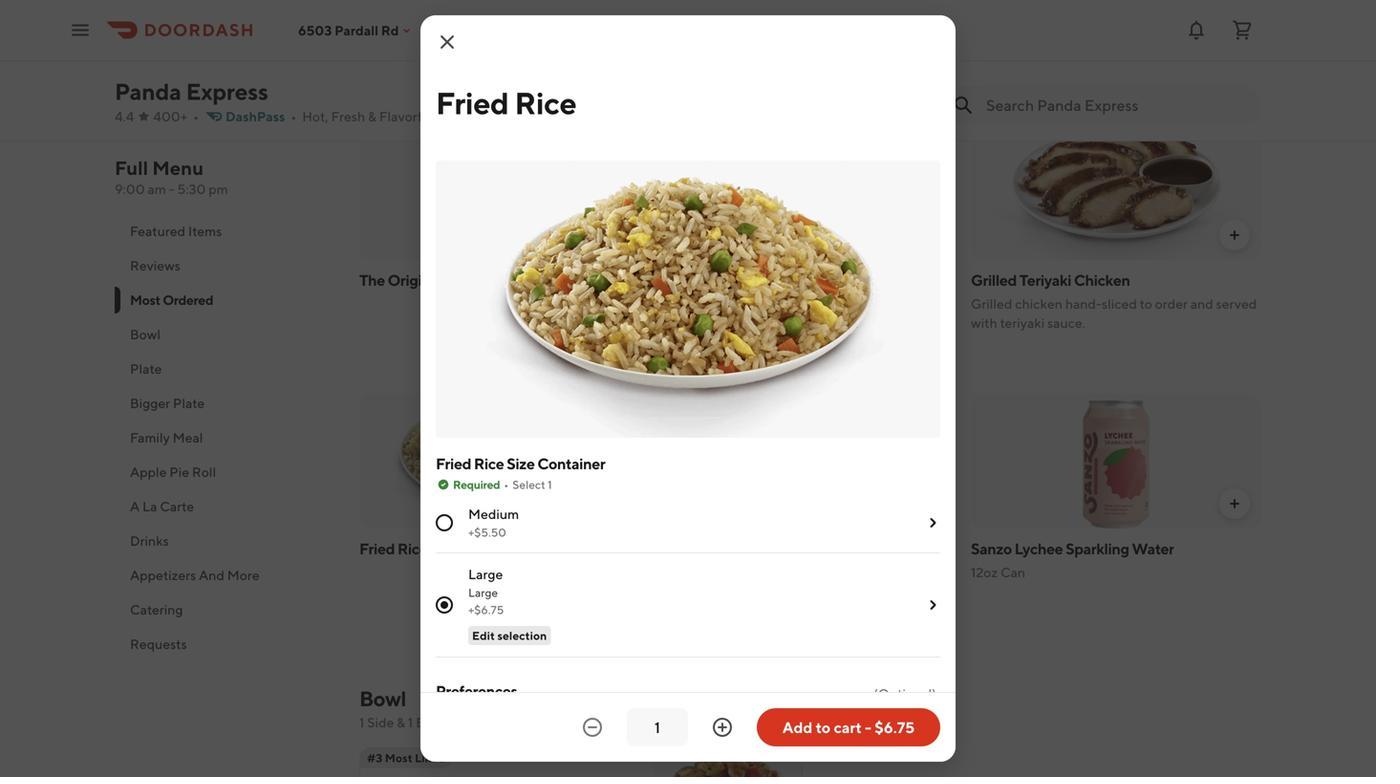 Task type: vqa. For each thing, say whether or not it's contained in the screenshot.
Extras on the left
no



Task type: describe. For each thing, give the bounding box(es) containing it.
400+
[[153, 109, 187, 124]]

bowl for bowl 1 side & 1 entree
[[359, 686, 406, 711]]

most ordered
[[130, 292, 213, 308]]

lime
[[782, 271, 815, 289]]

container
[[538, 455, 605, 473]]

close fried rice image
[[436, 31, 459, 54]]

sauce.
[[1048, 315, 1086, 331]]

pie
[[169, 464, 189, 480]]

am
[[148, 181, 166, 197]]

add item to cart image for sanzo lychee sparkling water
[[1227, 496, 1243, 511]]

grilled teriyaki chicken grilled chicken hand-sliced to order and served with teriyaki sauce.
[[971, 271, 1257, 331]]

#3 most liked
[[367, 751, 445, 765]]

1 vertical spatial fried rice
[[359, 540, 428, 558]]

required
[[453, 478, 500, 491]]

white
[[665, 540, 708, 558]]

plate button
[[115, 352, 337, 386]]

can
[[1001, 565, 1026, 580]]

sliced
[[1102, 296, 1137, 312]]

0 vertical spatial fried
[[436, 85, 509, 121]]

marinated
[[878, 46, 940, 62]]

& inside the bowl 1 side & 1 entree
[[397, 715, 405, 730]]

sanzo lychee sparkling water 12oz can
[[971, 540, 1174, 580]]

2 vertical spatial fried
[[359, 540, 395, 558]]

with inside grilled teriyaki chicken grilled chicken hand-sliced to order and served with teriyaki sauce.
[[971, 315, 998, 331]]

featured items button
[[115, 214, 337, 249]]

appetizers
[[130, 567, 196, 583]]

0 vertical spatial a
[[882, 27, 889, 43]]

entree
[[416, 715, 457, 730]]

notification bell image
[[1185, 19, 1208, 42]]

dashpass •
[[226, 109, 297, 124]]

cabbage,
[[665, 46, 721, 62]]

lychee
[[1015, 540, 1063, 558]]

the
[[359, 271, 385, 289]]

pm
[[209, 181, 228, 197]]

carte
[[160, 499, 194, 514]]

400+ •
[[153, 109, 199, 124]]

fried rice size container
[[436, 455, 605, 473]]

are
[[772, 27, 792, 43]]

5:30
[[177, 181, 206, 197]]

0 vertical spatial most
[[130, 292, 160, 308]]

wrapped
[[716, 65, 769, 81]]

rolls
[[744, 27, 770, 43]]

fried rice size container group
[[436, 453, 941, 658]]

1 inside the fried rice size container group
[[548, 478, 552, 491]]

egg
[[724, 2, 751, 21]]

• left 0.4
[[494, 109, 500, 124]]

the original orange chicken
[[359, 271, 555, 289]]

9:00
[[115, 181, 145, 197]]

drinks
[[130, 533, 169, 549]]

panda
[[115, 78, 181, 105]]

preferences
[[436, 682, 517, 700]]

brown.
[[783, 85, 825, 100]]

- inside full menu 9:00 am - 5:30 pm
[[169, 181, 175, 197]]

1 grilled from the top
[[971, 271, 1017, 289]]

2 large from the top
[[468, 586, 498, 599]]

appetizers and more
[[130, 567, 260, 583]]

chicken inside grilled teriyaki chicken grilled chicken hand-sliced to order and served with teriyaki sauce.
[[1074, 271, 1130, 289]]

apple pie roll
[[130, 464, 216, 480]]

green
[[772, 46, 807, 62]]

egg
[[719, 27, 742, 43]]

add item to cart image
[[616, 228, 631, 243]]

+$6.75
[[468, 603, 504, 617]]

featured
[[130, 223, 186, 239]]

family
[[130, 430, 170, 445]]

and inside grilled teriyaki chicken grilled chicken hand-sliced to order and served with teriyaki sauce.
[[1191, 296, 1214, 312]]

#3
[[367, 751, 383, 765]]

side
[[367, 715, 394, 730]]

chicken inside chicken egg roll chicken egg rolls are prepared with a mixture of cabbage, carrots, green onions and marinated chicken wrapped in a thin wonton wrapper and cooked to a golden brown.
[[665, 65, 713, 81]]

gatorade
[[665, 271, 729, 289]]

large large +$6.75
[[468, 566, 504, 617]]

$6.75
[[875, 718, 915, 737]]

1 horizontal spatial 1
[[408, 715, 413, 730]]

and
[[199, 567, 225, 583]]

la
[[142, 499, 157, 514]]

more
[[227, 567, 260, 583]]

prepared
[[794, 27, 850, 43]]

plate inside bigger plate button
[[173, 395, 205, 411]]

4.4
[[115, 109, 134, 124]]

size
[[507, 455, 535, 473]]

flavorful
[[379, 109, 434, 124]]

medium +$5.50
[[468, 506, 519, 539]]

served
[[1217, 296, 1257, 312]]

cheese
[[407, 2, 459, 21]]

0.4
[[507, 109, 528, 124]]

fried rice dialog
[[421, 15, 956, 777]]

meal
[[173, 430, 203, 445]]

sanzo
[[971, 540, 1012, 558]]

edit selection
[[472, 629, 547, 642]]

white steamed rice
[[665, 540, 804, 558]]

menu
[[152, 157, 204, 179]]

(optional)
[[874, 686, 937, 702]]

dashpass
[[226, 109, 285, 124]]

thin
[[795, 65, 819, 81]]

• down panda express
[[193, 109, 199, 124]]

pardall
[[335, 22, 379, 38]]

bowl for bowl
[[130, 326, 161, 342]]

cooked
[[665, 85, 711, 100]]

apple pie roll button
[[115, 455, 337, 489]]

family meal
[[130, 430, 203, 445]]



Task type: locate. For each thing, give the bounding box(es) containing it.
& right side
[[397, 715, 405, 730]]

1 vertical spatial grilled
[[971, 296, 1013, 312]]

2 grilled from the top
[[971, 296, 1013, 312]]

orange
[[445, 271, 496, 289]]

0 vertical spatial add item to cart image
[[1227, 228, 1243, 243]]

sanzo lychee sparkling water image
[[971, 393, 1262, 529]]

fried rice inside dialog
[[436, 85, 577, 121]]

6503
[[298, 22, 332, 38]]

1 horizontal spatial bowl
[[359, 686, 406, 711]]

plate up meal
[[173, 395, 205, 411]]

chicken
[[665, 65, 713, 81], [1015, 296, 1063, 312]]

white steamed rice image
[[665, 393, 956, 529]]

• select 1
[[504, 478, 552, 491]]

1 vertical spatial and
[[924, 65, 947, 81]]

add item to cart image
[[1227, 228, 1243, 243], [1227, 496, 1243, 511]]

plate inside button
[[130, 361, 162, 377]]

requests button
[[115, 627, 337, 662]]

add item to cart image for grilled teriyaki chicken
[[1227, 228, 1243, 243]]

0 vertical spatial fried rice
[[436, 85, 577, 121]]

none radio inside the fried rice size container group
[[436, 514, 453, 532]]

20oz
[[665, 296, 697, 312]]

with inside chicken egg roll chicken egg rolls are prepared with a mixture of cabbage, carrots, green onions and marinated chicken wrapped in a thin wonton wrapper and cooked to a golden brown.
[[853, 27, 879, 43]]

roll inside chicken egg roll chicken egg rolls are prepared with a mixture of cabbage, carrots, green onions and marinated chicken wrapped in a thin wonton wrapper and cooked to a golden brown.
[[754, 2, 781, 21]]

a right in
[[786, 65, 793, 81]]

and
[[853, 46, 875, 62], [924, 65, 947, 81], [1191, 296, 1214, 312]]

1 right select
[[548, 478, 552, 491]]

0 horizontal spatial with
[[853, 27, 879, 43]]

and down marinated
[[924, 65, 947, 81]]

Current quantity is 1 number field
[[639, 717, 677, 738]]

chicken down teriyaki
[[1015, 296, 1063, 312]]

bowl 1 side & 1 entree
[[359, 686, 457, 730]]

roll up rolls
[[754, 2, 781, 21]]

+$5.50
[[468, 526, 506, 539]]

0 vertical spatial bowl
[[130, 326, 161, 342]]

selection
[[498, 629, 547, 642]]

with up wonton
[[853, 27, 879, 43]]

select
[[513, 478, 546, 491]]

to
[[713, 85, 726, 100], [1140, 296, 1153, 312], [816, 718, 831, 737]]

2 vertical spatial a
[[729, 85, 736, 100]]

cart
[[834, 718, 862, 737]]

onions
[[810, 46, 850, 62]]

12oz
[[971, 565, 998, 580]]

1 left side
[[359, 715, 365, 730]]

1 horizontal spatial chicken
[[1015, 296, 1063, 312]]

2 horizontal spatial 1
[[548, 478, 552, 491]]

1 horizontal spatial &
[[397, 715, 405, 730]]

increase quantity by 1 image
[[711, 716, 734, 739]]

and right 'order'
[[1191, 296, 1214, 312]]

teriyaki
[[1000, 315, 1045, 331]]

chicken
[[665, 2, 721, 21], [665, 27, 716, 43], [499, 271, 555, 289], [1074, 271, 1130, 289]]

bowl button
[[115, 317, 337, 352]]

to left cart
[[816, 718, 831, 737]]

0 horizontal spatial and
[[853, 46, 875, 62]]

0 vertical spatial large
[[468, 566, 503, 582]]

none radio inside the fried rice size container group
[[436, 597, 453, 614]]

fresh
[[331, 109, 365, 124]]

to inside button
[[816, 718, 831, 737]]

fried inside group
[[436, 455, 471, 473]]

golden
[[738, 85, 781, 100]]

order
[[1155, 296, 1188, 312]]

- right cart
[[865, 718, 872, 737]]

to left 'order'
[[1140, 296, 1153, 312]]

1 horizontal spatial with
[[971, 315, 998, 331]]

featured items
[[130, 223, 222, 239]]

1 horizontal spatial -
[[865, 718, 872, 737]]

0 horizontal spatial 1
[[359, 715, 365, 730]]

- right am on the left top of page
[[169, 181, 175, 197]]

6503 pardall rd
[[298, 22, 399, 38]]

bowl inside the bowl 1 side & 1 entree
[[359, 686, 406, 711]]

a down wrapped
[[729, 85, 736, 100]]

0 vertical spatial roll
[[754, 2, 781, 21]]

roll inside button
[[192, 464, 216, 480]]

0 horizontal spatial roll
[[192, 464, 216, 480]]

gatorade lemon lime image
[[665, 124, 956, 260]]

1
[[548, 478, 552, 491], [359, 715, 365, 730], [408, 715, 413, 730]]

1 vertical spatial roll
[[192, 464, 216, 480]]

rd
[[381, 22, 399, 38]]

1 horizontal spatial to
[[816, 718, 831, 737]]

plate up bigger
[[130, 361, 162, 377]]

a la carte button
[[115, 489, 337, 524]]

0 horizontal spatial &
[[368, 109, 377, 124]]

0 vertical spatial plate
[[130, 361, 162, 377]]

chicken up 'cooked'
[[665, 65, 713, 81]]

in
[[772, 65, 783, 81]]

a left mixture
[[882, 27, 889, 43]]

1 vertical spatial a
[[786, 65, 793, 81]]

add to cart - $6.75 button
[[757, 708, 941, 747]]

decrease quantity by 1 image
[[581, 716, 604, 739]]

catering button
[[115, 593, 337, 627]]

1 horizontal spatial plate
[[173, 395, 205, 411]]

most down reviews on the top
[[130, 292, 160, 308]]

0 horizontal spatial a
[[729, 85, 736, 100]]

1 vertical spatial with
[[971, 315, 998, 331]]

grilled teriyaki chicken image
[[971, 124, 1262, 260]]

• inside the fried rice size container group
[[504, 478, 509, 491]]

1 horizontal spatial roll
[[754, 2, 781, 21]]

1 vertical spatial -
[[865, 718, 872, 737]]

0 horizontal spatial bowl
[[130, 326, 161, 342]]

•
[[193, 109, 199, 124], [291, 109, 297, 124], [494, 109, 500, 124], [504, 478, 509, 491]]

of
[[941, 27, 953, 43]]

bowl image
[[654, 748, 803, 777]]

to inside grilled teriyaki chicken grilled chicken hand-sliced to order and served with teriyaki sauce.
[[1140, 296, 1153, 312]]

the original orange chicken image
[[359, 124, 650, 260]]

to inside chicken egg roll chicken egg rolls are prepared with a mixture of cabbage, carrots, green onions and marinated chicken wrapped in a thin wonton wrapper and cooked to a golden brown.
[[713, 85, 726, 100]]

0 horizontal spatial to
[[713, 85, 726, 100]]

2 vertical spatial and
[[1191, 296, 1214, 312]]

chicken inside grilled teriyaki chicken grilled chicken hand-sliced to order and served with teriyaki sauce.
[[1015, 296, 1063, 312]]

carrots,
[[724, 46, 769, 62]]

1 vertical spatial to
[[1140, 296, 1153, 312]]

hand-
[[1066, 296, 1102, 312]]

2 add item to cart image from the top
[[1227, 496, 1243, 511]]

0 horizontal spatial chicken
[[665, 65, 713, 81]]

0 vertical spatial and
[[853, 46, 875, 62]]

mixture
[[891, 27, 938, 43]]

original
[[388, 271, 442, 289]]

1 vertical spatial most
[[385, 751, 413, 765]]

0 vertical spatial &
[[368, 109, 377, 124]]

bigger
[[130, 395, 170, 411]]

bowl
[[130, 326, 161, 342], [359, 686, 406, 711]]

0 horizontal spatial fried rice
[[359, 540, 428, 558]]

1 vertical spatial large
[[468, 586, 498, 599]]

cream cheese rangoon
[[359, 2, 523, 21]]

reviews
[[130, 258, 181, 273]]

and up wonton
[[853, 46, 875, 62]]

0 items, open order cart image
[[1231, 19, 1254, 42]]

0 vertical spatial to
[[713, 85, 726, 100]]

rice inside group
[[474, 455, 504, 473]]

roll
[[754, 2, 781, 21], [192, 464, 216, 480]]

bowl up side
[[359, 686, 406, 711]]

1 add item to cart image from the top
[[1227, 228, 1243, 243]]

most
[[130, 292, 160, 308], [385, 751, 413, 765]]

- inside button
[[865, 718, 872, 737]]

steamed
[[710, 540, 771, 558]]

0 vertical spatial -
[[169, 181, 175, 197]]

full menu 9:00 am - 5:30 pm
[[115, 157, 228, 197]]

chinese
[[436, 109, 486, 124]]

1 vertical spatial fried
[[436, 455, 471, 473]]

None radio
[[436, 514, 453, 532]]

0 vertical spatial grilled
[[971, 271, 1017, 289]]

& right 'fresh'
[[368, 109, 377, 124]]

reviews button
[[115, 249, 337, 283]]

1 vertical spatial &
[[397, 715, 405, 730]]

1 large from the top
[[468, 566, 503, 582]]

• left hot,
[[291, 109, 297, 124]]

2 horizontal spatial to
[[1140, 296, 1153, 312]]

bigger plate button
[[115, 386, 337, 421]]

0 horizontal spatial most
[[130, 292, 160, 308]]

water
[[1132, 540, 1174, 558]]

roll for pie
[[192, 464, 216, 480]]

sparkling
[[1066, 540, 1130, 558]]

roll for egg
[[754, 2, 781, 21]]

1 left entree
[[408, 715, 413, 730]]

with left teriyaki
[[971, 315, 998, 331]]

1 vertical spatial add item to cart image
[[1227, 496, 1243, 511]]

0 horizontal spatial plate
[[130, 361, 162, 377]]

Item Search search field
[[987, 95, 1247, 116]]

• left select
[[504, 478, 509, 491]]

open menu image
[[69, 19, 92, 42]]

1 vertical spatial chicken
[[1015, 296, 1063, 312]]

hot,
[[302, 109, 329, 124]]

bowl down most ordered
[[130, 326, 161, 342]]

&
[[368, 109, 377, 124], [397, 715, 405, 730]]

full
[[115, 157, 148, 179]]

apple
[[130, 464, 167, 480]]

2 horizontal spatial a
[[882, 27, 889, 43]]

2 vertical spatial to
[[816, 718, 831, 737]]

2 horizontal spatial and
[[1191, 296, 1214, 312]]

None radio
[[436, 597, 453, 614]]

add
[[783, 718, 813, 737]]

to down wrapped
[[713, 85, 726, 100]]

roll right 'pie'
[[192, 464, 216, 480]]

plate
[[130, 361, 162, 377], [173, 395, 205, 411]]

catering
[[130, 602, 183, 618]]

1 horizontal spatial and
[[924, 65, 947, 81]]

bigger plate
[[130, 395, 205, 411]]

fried rice image
[[359, 393, 650, 529]]

cream
[[359, 2, 405, 21]]

1 vertical spatial bowl
[[359, 686, 406, 711]]

0 vertical spatial chicken
[[665, 65, 713, 81]]

0 vertical spatial with
[[853, 27, 879, 43]]

1 horizontal spatial a
[[786, 65, 793, 81]]

1 vertical spatial plate
[[173, 395, 205, 411]]

0 horizontal spatial -
[[169, 181, 175, 197]]

1 horizontal spatial most
[[385, 751, 413, 765]]

wrapper
[[871, 65, 921, 81]]

1 horizontal spatial fried rice
[[436, 85, 577, 121]]

add to cart - $6.75
[[783, 718, 915, 737]]

requests
[[130, 636, 187, 652]]

appetizers and more button
[[115, 558, 337, 593]]

bottle
[[699, 296, 737, 312]]

most right #3
[[385, 751, 413, 765]]

items
[[188, 223, 222, 239]]

a
[[130, 499, 140, 514]]

medium
[[468, 506, 519, 522]]

bowl inside button
[[130, 326, 161, 342]]



